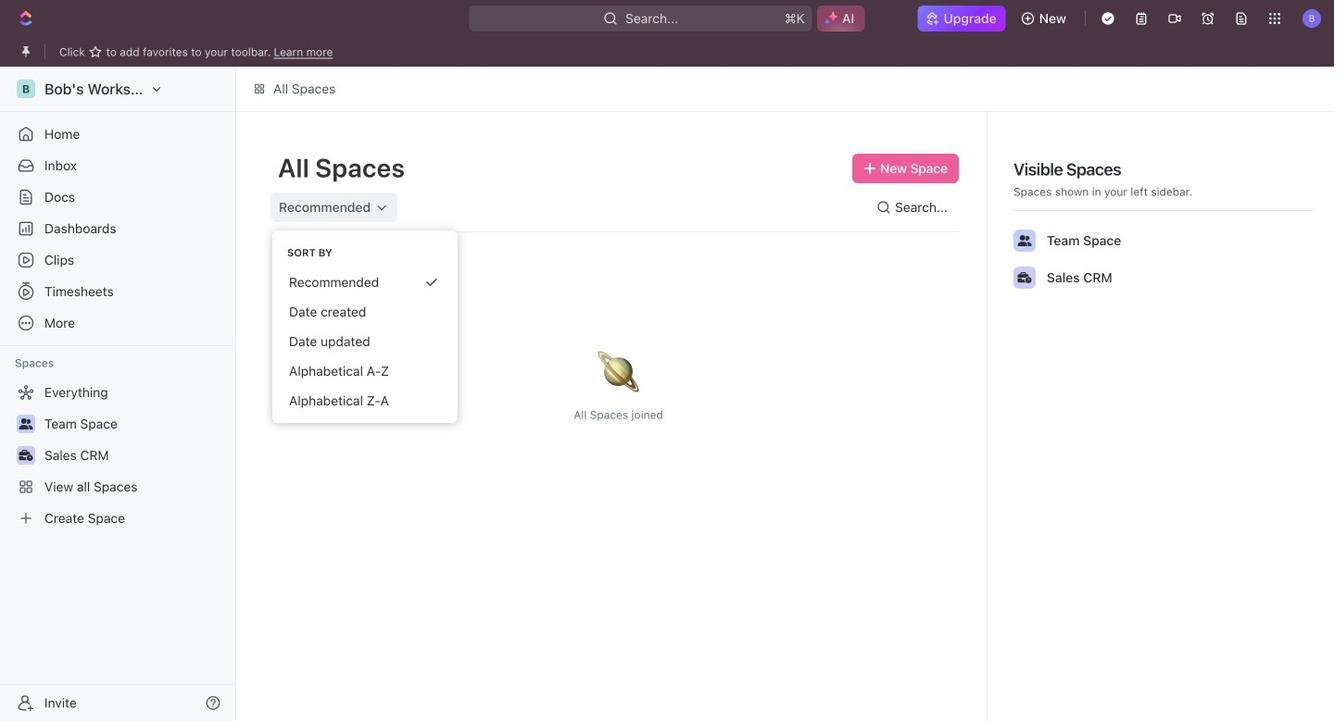 Task type: describe. For each thing, give the bounding box(es) containing it.
sidebar navigation
[[0, 67, 236, 722]]



Task type: locate. For each thing, give the bounding box(es) containing it.
business time image
[[1018, 272, 1032, 284]]

user group image
[[1018, 235, 1032, 246]]

tree
[[7, 378, 228, 534]]

tree inside sidebar navigation
[[7, 378, 228, 534]]



Task type: vqa. For each thing, say whether or not it's contained in the screenshot.
wifi image
no



